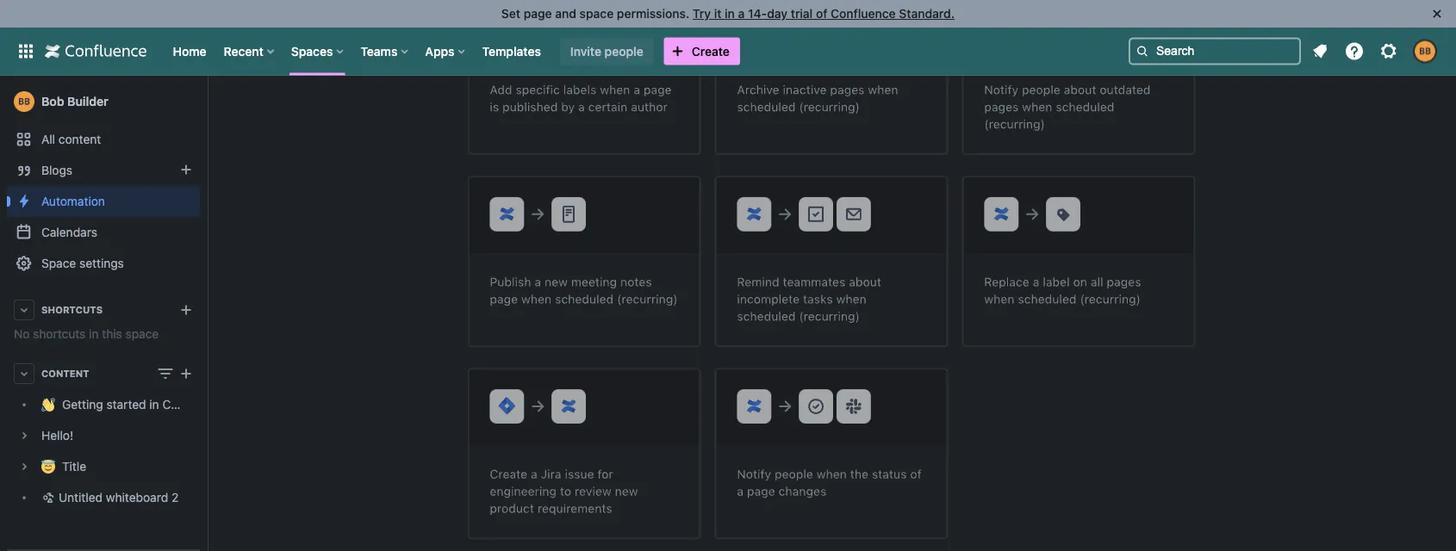 Task type: locate. For each thing, give the bounding box(es) containing it.
confluence image
[[45, 41, 147, 62], [45, 41, 147, 62]]

0 vertical spatial space
[[580, 6, 614, 21]]

0 horizontal spatial space
[[125, 327, 159, 341]]

apps
[[425, 44, 455, 58]]

0 horizontal spatial confluence
[[162, 398, 226, 412]]

help icon image
[[1345, 41, 1366, 62]]

hello!
[[41, 429, 73, 443]]

recent button
[[219, 38, 281, 65]]

settings
[[79, 256, 124, 271]]

0 vertical spatial in
[[725, 6, 735, 21]]

in left a
[[725, 6, 735, 21]]

try it in a 14-day trial of confluence standard. link
[[693, 6, 955, 21]]

calendars
[[41, 225, 97, 240]]

2 vertical spatial in
[[149, 398, 159, 412]]

untitled whiteboard 2
[[59, 491, 179, 505]]

space right this at the bottom left of page
[[125, 327, 159, 341]]

create content image
[[176, 364, 197, 384]]

in
[[725, 6, 735, 21], [89, 327, 99, 341], [149, 398, 159, 412]]

home
[[173, 44, 207, 58]]

0 horizontal spatial in
[[89, 327, 99, 341]]

in left this at the bottom left of page
[[89, 327, 99, 341]]

spaces button
[[286, 38, 350, 65]]

of
[[816, 6, 828, 21]]

no shortcuts in this space
[[14, 327, 159, 341]]

1 horizontal spatial confluence
[[831, 6, 896, 21]]

2 horizontal spatial in
[[725, 6, 735, 21]]

1 vertical spatial confluence
[[162, 398, 226, 412]]

1 horizontal spatial in
[[149, 398, 159, 412]]

space
[[580, 6, 614, 21], [125, 327, 159, 341]]

all content link
[[7, 124, 200, 155]]

1 vertical spatial in
[[89, 327, 99, 341]]

all content
[[41, 132, 101, 147]]

confluence down create content image at left
[[162, 398, 226, 412]]

started
[[106, 398, 146, 412]]

1 horizontal spatial space
[[580, 6, 614, 21]]

content button
[[7, 359, 200, 390]]

banner containing home
[[0, 27, 1457, 76]]

in inside 'link'
[[149, 398, 159, 412]]

space element
[[0, 76, 226, 552]]

appswitcher icon image
[[16, 41, 36, 62]]

confluence inside 'link'
[[162, 398, 226, 412]]

in for no shortcuts in this space
[[89, 327, 99, 341]]

title link
[[7, 452, 200, 483]]

permissions.
[[617, 6, 690, 21]]

in right the started
[[149, 398, 159, 412]]

space right and
[[580, 6, 614, 21]]

try
[[693, 6, 711, 21]]

settings icon image
[[1379, 41, 1400, 62]]

tree
[[7, 390, 226, 514]]

automation link
[[7, 186, 200, 217]]

templates link
[[477, 38, 546, 65]]

getting started in confluence
[[62, 398, 226, 412]]

confluence right of
[[831, 6, 896, 21]]

automation
[[41, 194, 105, 209]]

set page and space permissions. try it in a 14-day trial of confluence standard.
[[502, 6, 955, 21]]

search image
[[1136, 44, 1150, 58]]

shortcuts button
[[7, 295, 200, 326]]

tree containing getting started in confluence
[[7, 390, 226, 514]]

bob builder
[[41, 94, 108, 109]]

global element
[[10, 27, 1126, 75]]

close image
[[1428, 3, 1448, 24]]

change view image
[[155, 364, 176, 384]]

confluence
[[831, 6, 896, 21], [162, 398, 226, 412]]

title
[[62, 460, 86, 474]]

0 vertical spatial confluence
[[831, 6, 896, 21]]

no
[[14, 327, 30, 341]]

banner
[[0, 27, 1457, 76]]

getting started in confluence link
[[7, 390, 226, 421]]

in for getting started in confluence
[[149, 398, 159, 412]]

blogs link
[[7, 155, 200, 186]]



Task type: vqa. For each thing, say whether or not it's contained in the screenshot.
Change view icon at bottom left
yes



Task type: describe. For each thing, give the bounding box(es) containing it.
teams button
[[355, 38, 415, 65]]

space
[[41, 256, 76, 271]]

create button
[[664, 38, 740, 65]]

a
[[738, 6, 745, 21]]

it
[[714, 6, 722, 21]]

tree inside the space element
[[7, 390, 226, 514]]

set
[[502, 6, 521, 21]]

content
[[41, 369, 89, 380]]

Search field
[[1129, 38, 1302, 65]]

create a blog image
[[176, 159, 197, 180]]

hello! link
[[7, 421, 200, 452]]

bob
[[41, 94, 64, 109]]

day
[[767, 6, 788, 21]]

space settings
[[41, 256, 124, 271]]

elevate automation upsell image image
[[468, 0, 1196, 541]]

untitled
[[59, 491, 103, 505]]

this
[[102, 327, 122, 341]]

invite people
[[571, 44, 644, 58]]

calendars link
[[7, 217, 200, 248]]

all
[[41, 132, 55, 147]]

getting
[[62, 398, 103, 412]]

add shortcut image
[[176, 300, 197, 321]]

blogs
[[41, 163, 73, 178]]

collapse sidebar image
[[188, 84, 226, 119]]

2
[[172, 491, 179, 505]]

1 vertical spatial space
[[125, 327, 159, 341]]

trial
[[791, 6, 813, 21]]

whiteboard
[[106, 491, 168, 505]]

invite
[[571, 44, 602, 58]]

builder
[[67, 94, 108, 109]]

shortcuts
[[41, 305, 103, 316]]

untitled whiteboard 2 link
[[7, 483, 200, 514]]

spaces
[[291, 44, 333, 58]]

14-
[[748, 6, 767, 21]]

shortcuts
[[33, 327, 86, 341]]

home link
[[168, 38, 212, 65]]

page
[[524, 6, 552, 21]]

create
[[692, 44, 730, 58]]

people
[[605, 44, 644, 58]]

templates
[[482, 44, 541, 58]]

invite people button
[[560, 38, 654, 65]]

and
[[555, 6, 577, 21]]

bob builder link
[[7, 84, 200, 119]]

recent
[[224, 44, 264, 58]]

standard.
[[899, 6, 955, 21]]

content
[[58, 132, 101, 147]]

apps button
[[420, 38, 472, 65]]

notification icon image
[[1310, 41, 1331, 62]]

teams
[[361, 44, 398, 58]]

space settings link
[[7, 248, 200, 279]]



